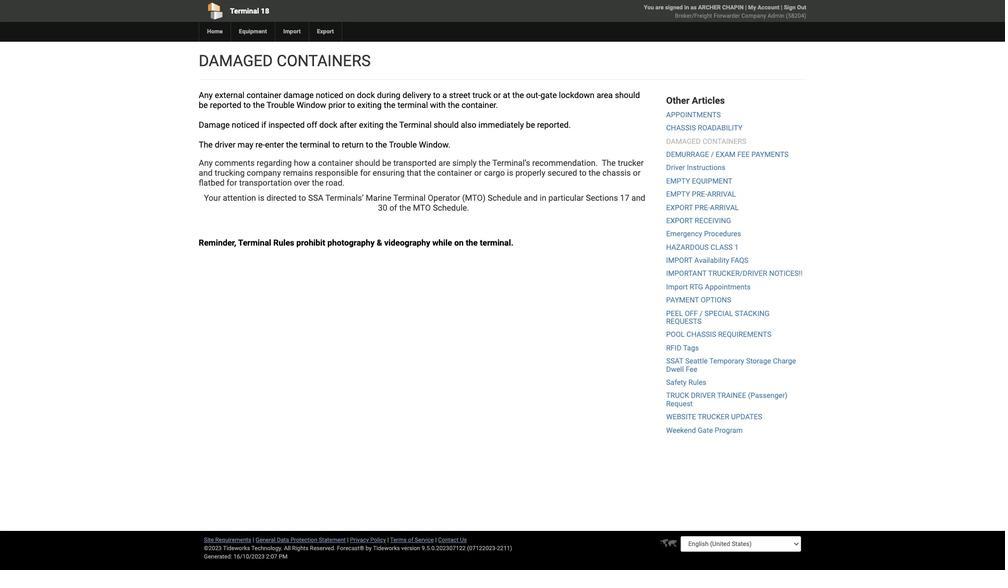 Task type: describe. For each thing, give the bounding box(es) containing it.
website trucker updates link
[[666, 413, 762, 421]]

options
[[701, 296, 731, 304]]

import
[[666, 256, 693, 264]]

safety
[[666, 378, 687, 386]]

container inside any external container damage noticed on dock during delivery to a street truck or at the out-gate lockdown area should be reported to the trouble window prior to exiting the terminal with the container.
[[247, 90, 281, 100]]

terminal inside any external container damage noticed on dock during delivery to a street truck or at the out-gate lockdown area should be reported to the trouble window prior to exiting the terminal with the container.
[[397, 100, 428, 110]]

1 vertical spatial chassis
[[687, 330, 716, 339]]

1 vertical spatial exiting
[[359, 120, 384, 130]]

during
[[377, 90, 400, 100]]

0 vertical spatial containers
[[277, 52, 371, 70]]

damage noticed if inspected off dock after exiting the terminal should also immediately be reported.
[[199, 120, 573, 130]]

lockdown
[[559, 90, 595, 100]]

any for any comments regarding how a container should be transported are simply the terminal's recommendation.  the trucker and trucking company remains responsible for ensuring that the container or cargo is properly secured to the chassis or flatbed for transportation over the road. your attention is directed to ssa terminals' marine terminal operator (mto) schedule and in particular sections 17 and 30 of the mto schedule.
[[199, 158, 213, 168]]

exam
[[716, 150, 736, 159]]

0 vertical spatial chassis
[[666, 124, 696, 132]]

special
[[704, 309, 733, 317]]

pool chassis requirements link
[[666, 330, 771, 339]]

demurrage / exam fee payments link
[[666, 150, 789, 159]]

are inside any comments regarding how a container should be transported are simply the terminal's recommendation.  the trucker and trucking company remains responsible for ensuring that the container or cargo is properly secured to the chassis or flatbed for transportation over the road. your attention is directed to ssa terminals' marine terminal operator (mto) schedule and in particular sections 17 and 30 of the mto schedule.
[[439, 158, 450, 168]]

also
[[461, 120, 476, 130]]

payment options link
[[666, 296, 731, 304]]

terminal inside any comments regarding how a container should be transported are simply the terminal's recommendation.  the trucker and trucking company remains responsible for ensuring that the container or cargo is properly secured to the chassis or flatbed for transportation over the road. your attention is directed to ssa terminals' marine terminal operator (mto) schedule and in particular sections 17 and 30 of the mto schedule.
[[393, 193, 426, 203]]

roadability
[[698, 124, 743, 132]]

peel
[[666, 309, 683, 317]]

(mto)
[[462, 193, 486, 203]]

tags
[[683, 344, 699, 352]]

1 horizontal spatial and
[[524, 193, 538, 203]]

equipment link
[[231, 22, 275, 42]]

emergency
[[666, 230, 702, 238]]

any for any external container damage noticed on dock during delivery to a street truck or at the out-gate lockdown area should be reported to the trouble window prior to exiting the terminal with the container.
[[199, 90, 213, 100]]

payment
[[666, 296, 699, 304]]

appointments link
[[666, 110, 721, 119]]

the right simply
[[479, 158, 490, 168]]

pm
[[279, 553, 287, 560]]

videography
[[384, 238, 430, 248]]

safety rules link
[[666, 378, 706, 386]]

terminal 18
[[230, 7, 269, 15]]

reported.
[[537, 120, 571, 130]]

off
[[685, 309, 698, 317]]

0 vertical spatial pre-
[[692, 190, 707, 198]]

empty pre-arrival link
[[666, 190, 736, 198]]

hazardous
[[666, 243, 709, 251]]

charge
[[773, 357, 796, 365]]

rfid
[[666, 344, 681, 352]]

1 export from the top
[[666, 203, 693, 212]]

terminal down any external container damage noticed on dock during delivery to a street truck or at the out-gate lockdown area should be reported to the trouble window prior to exiting the terminal with the container.
[[399, 120, 432, 130]]

general
[[256, 537, 275, 543]]

2211)
[[497, 545, 512, 552]]

0 vertical spatial /
[[711, 150, 714, 159]]

of inside any comments regarding how a container should be transported are simply the terminal's recommendation.  the trucker and trucking company remains responsible for ensuring that the container or cargo is properly secured to the chassis or flatbed for transportation over the road. your attention is directed to ssa terminals' marine terminal operator (mto) schedule and in particular sections 17 and 30 of the mto schedule.
[[389, 203, 397, 213]]

1 vertical spatial dock
[[319, 120, 337, 130]]

terminal right reminder,
[[238, 238, 271, 248]]

| left my
[[745, 4, 747, 11]]

terminal left 18
[[230, 7, 259, 15]]

ensuring
[[373, 168, 405, 178]]

at
[[503, 90, 510, 100]]

site requirements link
[[204, 537, 251, 543]]

general data protection statement link
[[256, 537, 346, 543]]

1 vertical spatial /
[[700, 309, 703, 317]]

fee
[[737, 150, 750, 159]]

be inside any external container damage noticed on dock during delivery to a street truck or at the out-gate lockdown area should be reported to the trouble window prior to exiting the terminal with the container.
[[199, 100, 208, 110]]

(07122023-
[[467, 545, 497, 552]]

(58204)
[[786, 13, 806, 19]]

window.
[[419, 140, 450, 150]]

should inside any external container damage noticed on dock during delivery to a street truck or at the out-gate lockdown area should be reported to the trouble window prior to exiting the terminal with the container.
[[615, 90, 640, 100]]

generated:
[[204, 553, 232, 560]]

window
[[297, 100, 326, 110]]

damage
[[283, 90, 314, 100]]

payments
[[751, 150, 789, 159]]

cargo
[[484, 168, 505, 178]]

receiving
[[695, 216, 731, 225]]

the down during
[[386, 120, 397, 130]]

temporary
[[709, 357, 744, 365]]

other
[[666, 95, 690, 106]]

| up the 9.5.0.202307122
[[435, 537, 437, 543]]

in inside you are signed in as archer chapin | my account | sign out broker/freight forwarder company admin (58204)
[[684, 4, 689, 11]]

1 vertical spatial be
[[526, 120, 535, 130]]

1 vertical spatial noticed
[[232, 120, 259, 130]]

service
[[415, 537, 434, 543]]

©2023 tideworks
[[204, 545, 250, 552]]

1 vertical spatial trouble
[[389, 140, 417, 150]]

1 vertical spatial arrival
[[710, 203, 739, 212]]

comments
[[215, 158, 255, 168]]

| left 'sign'
[[781, 4, 782, 11]]

2 empty from the top
[[666, 190, 690, 198]]

rights
[[292, 545, 308, 552]]

containers inside other articles appointments chassis roadability damaged containers demurrage / exam fee payments driver instructions empty equipment empty pre-arrival export pre-arrival export receiving emergency procedures hazardous class 1 import availability faqs important trucker/driver notices!! import rtg appointments payment options peel off / special stacking requests pool chassis requirements rfid tags ssat seattle temporary storage charge dwell fee safety rules truck driver trainee (passenger) request website trucker updates weekend gate program
[[702, 137, 746, 145]]

to left ssa
[[299, 193, 306, 203]]

attention
[[223, 193, 256, 203]]

container.
[[462, 100, 498, 110]]

requirements
[[718, 330, 771, 339]]

0 horizontal spatial for
[[227, 178, 237, 188]]

contact us link
[[438, 537, 467, 543]]

reported
[[210, 100, 241, 110]]

| left "general"
[[253, 537, 254, 543]]

appointments
[[705, 283, 751, 291]]

0 horizontal spatial the
[[199, 140, 213, 150]]

you
[[644, 4, 654, 11]]

import link
[[275, 22, 309, 42]]

archer
[[698, 4, 721, 11]]

0 horizontal spatial is
[[258, 193, 264, 203]]

contact
[[438, 537, 459, 543]]

damaged containers
[[199, 52, 371, 70]]

driver
[[691, 391, 715, 400]]

dock inside any external container damage noticed on dock during delivery to a street truck or at the out-gate lockdown area should be reported to the trouble window prior to exiting the terminal with the container.
[[357, 90, 375, 100]]

0 horizontal spatial and
[[199, 168, 213, 178]]

return
[[342, 140, 364, 150]]

peel off / special stacking requests link
[[666, 309, 770, 325]]

appointments
[[666, 110, 721, 119]]

ssat seattle temporary storage charge dwell fee link
[[666, 357, 796, 373]]

are inside you are signed in as archer chapin | my account | sign out broker/freight forwarder company admin (58204)
[[655, 4, 664, 11]]

17
[[620, 193, 629, 203]]

the right at on the right top of the page
[[512, 90, 524, 100]]

or inside any external container damage noticed on dock during delivery to a street truck or at the out-gate lockdown area should be reported to the trouble window prior to exiting the terminal with the container.
[[493, 90, 501, 100]]

the left chassis
[[589, 168, 600, 178]]

out
[[797, 4, 806, 11]]

important
[[666, 269, 706, 278]]

with
[[430, 100, 446, 110]]

as
[[690, 4, 697, 11]]

0 vertical spatial arrival
[[707, 190, 736, 198]]

the up if
[[253, 100, 265, 110]]

the right the with
[[448, 100, 459, 110]]

equipment
[[692, 177, 732, 185]]

chapin
[[722, 4, 744, 11]]

properly
[[515, 168, 545, 178]]

stacking
[[735, 309, 770, 317]]

reminder,
[[199, 238, 236, 248]]

that
[[407, 168, 421, 178]]

the left mto
[[399, 203, 411, 213]]



Task type: vqa. For each thing, say whether or not it's contained in the screenshot.
third format from the bottom of the page
no



Task type: locate. For each thing, give the bounding box(es) containing it.
0 horizontal spatial are
[[439, 158, 450, 168]]

arrival
[[707, 190, 736, 198], [710, 203, 739, 212]]

be left reported. at top right
[[526, 120, 535, 130]]

0 horizontal spatial a
[[312, 158, 316, 168]]

to right return
[[366, 140, 373, 150]]

import
[[283, 28, 301, 35], [666, 283, 688, 291]]

/ left exam
[[711, 150, 714, 159]]

chassis up tags
[[687, 330, 716, 339]]

2:07
[[266, 553, 277, 560]]

0 vertical spatial any
[[199, 90, 213, 100]]

truck
[[472, 90, 491, 100]]

the right enter
[[286, 140, 298, 150]]

any
[[199, 90, 213, 100], [199, 158, 213, 168]]

terminal left the with
[[397, 100, 428, 110]]

2 vertical spatial be
[[382, 158, 391, 168]]

may
[[238, 140, 253, 150]]

0 horizontal spatial containers
[[277, 52, 371, 70]]

2 horizontal spatial or
[[633, 168, 640, 178]]

1 horizontal spatial be
[[382, 158, 391, 168]]

0 horizontal spatial trouble
[[267, 100, 294, 110]]

0 vertical spatial in
[[684, 4, 689, 11]]

marine
[[366, 193, 391, 203]]

1 horizontal spatial are
[[655, 4, 664, 11]]

0 vertical spatial import
[[283, 28, 301, 35]]

to right the delivery
[[433, 90, 440, 100]]

container up "road."
[[318, 158, 353, 168]]

1 vertical spatial containers
[[702, 137, 746, 145]]

damaged inside other articles appointments chassis roadability damaged containers demurrage / exam fee payments driver instructions empty equipment empty pre-arrival export pre-arrival export receiving emergency procedures hazardous class 1 import availability faqs important trucker/driver notices!! import rtg appointments payment options peel off / special stacking requests pool chassis requirements rfid tags ssat seattle temporary storage charge dwell fee safety rules truck driver trainee (passenger) request website trucker updates weekend gate program
[[666, 137, 701, 145]]

any comments regarding how a container should be transported are simply the terminal's recommendation.  the trucker and trucking company remains responsible for ensuring that the container or cargo is properly secured to the chassis or flatbed for transportation over the road. your attention is directed to ssa terminals' marine terminal operator (mto) schedule and in particular sections 17 and 30 of the mto schedule.
[[199, 158, 645, 213]]

1 vertical spatial are
[[439, 158, 450, 168]]

1 horizontal spatial rules
[[688, 378, 706, 386]]

1 horizontal spatial noticed
[[316, 90, 343, 100]]

trucker
[[618, 158, 644, 168]]

0 horizontal spatial /
[[700, 309, 703, 317]]

terminals'
[[325, 193, 364, 203]]

rules left prohibit
[[273, 238, 294, 248]]

noticed right damage
[[316, 90, 343, 100]]

import up damaged containers
[[283, 28, 301, 35]]

0 vertical spatial dock
[[357, 90, 375, 100]]

directed
[[266, 193, 297, 203]]

import inside other articles appointments chassis roadability damaged containers demurrage / exam fee payments driver instructions empty equipment empty pre-arrival export pre-arrival export receiving emergency procedures hazardous class 1 import availability faqs important trucker/driver notices!! import rtg appointments payment options peel off / special stacking requests pool chassis requirements rfid tags ssat seattle temporary storage charge dwell fee safety rules truck driver trainee (passenger) request website trucker updates weekend gate program
[[666, 283, 688, 291]]

broker/freight
[[675, 13, 712, 19]]

delivery
[[402, 90, 431, 100]]

the up ssa
[[312, 178, 324, 188]]

1 horizontal spatial dock
[[357, 90, 375, 100]]

to right prior
[[348, 100, 355, 110]]

| up the tideworks
[[387, 537, 389, 543]]

0 horizontal spatial be
[[199, 100, 208, 110]]

any inside any comments regarding how a container should be transported are simply the terminal's recommendation.  the trucker and trucking company remains responsible for ensuring that the container or cargo is properly secured to the chassis or flatbed for transportation over the road. your attention is directed to ssa terminals' marine terminal operator (mto) schedule and in particular sections 17 and 30 of the mto schedule.
[[199, 158, 213, 168]]

0 horizontal spatial should
[[355, 158, 380, 168]]

photography
[[327, 238, 375, 248]]

are right you
[[655, 4, 664, 11]]

rfid tags link
[[666, 344, 699, 352]]

1 horizontal spatial or
[[493, 90, 501, 100]]

updates
[[731, 413, 762, 421]]

remains
[[283, 168, 313, 178]]

noticed inside any external container damage noticed on dock during delivery to a street truck or at the out-gate lockdown area should be reported to the trouble window prior to exiting the terminal with the container.
[[316, 90, 343, 100]]

requirements
[[215, 537, 251, 543]]

hazardous class 1 link
[[666, 243, 739, 251]]

1 horizontal spatial terminal
[[397, 100, 428, 110]]

if
[[261, 120, 266, 130]]

inspected
[[268, 120, 305, 130]]

1 any from the top
[[199, 90, 213, 100]]

or left cargo
[[474, 168, 482, 178]]

notices!!
[[769, 269, 803, 278]]

trouble up transported
[[389, 140, 417, 150]]

damaged down equipment link
[[199, 52, 273, 70]]

dock left during
[[357, 90, 375, 100]]

container up if
[[247, 90, 281, 100]]

1 vertical spatial should
[[434, 120, 459, 130]]

1 horizontal spatial container
[[318, 158, 353, 168]]

1 vertical spatial empty
[[666, 190, 690, 198]]

important trucker/driver notices!! link
[[666, 269, 803, 278]]

is
[[507, 168, 513, 178], [258, 193, 264, 203]]

1 vertical spatial terminal
[[300, 140, 330, 150]]

0 horizontal spatial rules
[[273, 238, 294, 248]]

any external container damage noticed on dock during delivery to a street truck or at the out-gate lockdown area should be reported to the trouble window prior to exiting the terminal with the container.
[[199, 90, 640, 110]]

be left transported
[[382, 158, 391, 168]]

for left ensuring
[[360, 168, 371, 178]]

0 vertical spatial are
[[655, 4, 664, 11]]

2 any from the top
[[199, 158, 213, 168]]

schedule
[[488, 193, 522, 203]]

in left particular
[[540, 193, 546, 203]]

empty down driver
[[666, 177, 690, 185]]

in inside any comments regarding how a container should be transported are simply the terminal's recommendation.  the trucker and trucking company remains responsible for ensuring that the container or cargo is properly secured to the chassis or flatbed for transportation over the road. your attention is directed to ssa terminals' marine terminal operator (mto) schedule and in particular sections 17 and 30 of the mto schedule.
[[540, 193, 546, 203]]

truck driver trainee (passenger) request link
[[666, 391, 787, 408]]

technology.
[[251, 545, 283, 552]]

of inside site requirements | general data protection statement | privacy policy | terms of service | contact us ©2023 tideworks technology. all rights reserved. forecast® by tideworks version 9.5.0.202307122 (07122023-2211) generated: 16/10/2023 2:07 pm
[[408, 537, 413, 543]]

dwell
[[666, 365, 684, 373]]

particular
[[548, 193, 584, 203]]

to right reported
[[243, 100, 251, 110]]

be inside any comments regarding how a container should be transported are simply the terminal's recommendation.  the trucker and trucking company remains responsible for ensuring that the container or cargo is properly secured to the chassis or flatbed for transportation over the road. your attention is directed to ssa terminals' marine terminal operator (mto) schedule and in particular sections 17 and 30 of the mto schedule.
[[382, 158, 391, 168]]

terminal down that
[[393, 193, 426, 203]]

2 export from the top
[[666, 216, 693, 225]]

of up version
[[408, 537, 413, 543]]

0 vertical spatial a
[[442, 90, 447, 100]]

should right area
[[615, 90, 640, 100]]

1 vertical spatial export
[[666, 216, 693, 225]]

0 horizontal spatial import
[[283, 28, 301, 35]]

rules
[[273, 238, 294, 248], [688, 378, 706, 386]]

secured
[[547, 168, 577, 178]]

export receiving link
[[666, 216, 731, 225]]

the down damage noticed if inspected off dock after exiting the terminal should also immediately be reported.
[[375, 140, 387, 150]]

terminal's
[[492, 158, 530, 168]]

| up forecast®
[[347, 537, 349, 543]]

0 vertical spatial noticed
[[316, 90, 343, 100]]

0 vertical spatial on
[[345, 90, 355, 100]]

a inside any comments regarding how a container should be transported are simply the terminal's recommendation.  the trucker and trucking company remains responsible for ensuring that the container or cargo is properly secured to the chassis or flatbed for transportation over the road. your attention is directed to ssa terminals' marine terminal operator (mto) schedule and in particular sections 17 and 30 of the mto schedule.
[[312, 158, 316, 168]]

faqs
[[731, 256, 748, 264]]

containers up exam
[[702, 137, 746, 145]]

2 vertical spatial should
[[355, 158, 380, 168]]

2 horizontal spatial and
[[631, 193, 645, 203]]

and
[[199, 168, 213, 178], [524, 193, 538, 203], [631, 193, 645, 203]]

0 horizontal spatial terminal
[[300, 140, 330, 150]]

a
[[442, 90, 447, 100], [312, 158, 316, 168]]

export pre-arrival link
[[666, 203, 739, 212]]

pre-
[[692, 190, 707, 198], [695, 203, 710, 212]]

0 vertical spatial should
[[615, 90, 640, 100]]

damaged
[[199, 52, 273, 70], [666, 137, 701, 145]]

responsible
[[315, 168, 358, 178]]

1 vertical spatial of
[[408, 537, 413, 543]]

is right cargo
[[507, 168, 513, 178]]

rules inside other articles appointments chassis roadability damaged containers demurrage / exam fee payments driver instructions empty equipment empty pre-arrival export pre-arrival export receiving emergency procedures hazardous class 1 import availability faqs important trucker/driver notices!! import rtg appointments payment options peel off / special stacking requests pool chassis requirements rfid tags ssat seattle temporary storage charge dwell fee safety rules truck driver trainee (passenger) request website trucker updates weekend gate program
[[688, 378, 706, 386]]

trouble up inspected
[[267, 100, 294, 110]]

are left simply
[[439, 158, 450, 168]]

how
[[294, 158, 309, 168]]

1 horizontal spatial should
[[434, 120, 459, 130]]

2 horizontal spatial should
[[615, 90, 640, 100]]

1 vertical spatial pre-
[[695, 203, 710, 212]]

gate
[[698, 426, 713, 434]]

a right how
[[312, 158, 316, 168]]

admin
[[768, 13, 784, 19]]

privacy policy link
[[350, 537, 386, 543]]

signed
[[665, 4, 683, 11]]

the driver may re-enter the terminal to return to the trouble window.
[[199, 140, 450, 150]]

exiting inside any external container damage noticed on dock during delivery to a street truck or at the out-gate lockdown area should be reported to the trouble window prior to exiting the terminal with the container.
[[357, 100, 382, 110]]

any inside any external container damage noticed on dock during delivery to a street truck or at the out-gate lockdown area should be reported to the trouble window prior to exiting the terminal with the container.
[[199, 90, 213, 100]]

the left trucker at the right of the page
[[602, 158, 616, 168]]

a left street
[[442, 90, 447, 100]]

0 horizontal spatial damaged
[[199, 52, 273, 70]]

weekend gate program link
[[666, 426, 743, 434]]

/ right off
[[700, 309, 703, 317]]

1 horizontal spatial on
[[454, 238, 464, 248]]

noticed
[[316, 90, 343, 100], [232, 120, 259, 130]]

rules up driver
[[688, 378, 706, 386]]

the up damage noticed if inspected off dock after exiting the terminal should also immediately be reported.
[[384, 100, 395, 110]]

0 vertical spatial terminal
[[397, 100, 428, 110]]

or right chassis
[[633, 168, 640, 178]]

export up emergency
[[666, 216, 693, 225]]

the right that
[[423, 168, 435, 178]]

1 horizontal spatial of
[[408, 537, 413, 543]]

should inside any comments regarding how a container should be transported are simply the terminal's recommendation.  the trucker and trucking company remains responsible for ensuring that the container or cargo is properly secured to the chassis or flatbed for transportation over the road. your attention is directed to ssa terminals' marine terminal operator (mto) schedule and in particular sections 17 and 30 of the mto schedule.
[[355, 158, 380, 168]]

or left at on the right top of the page
[[493, 90, 501, 100]]

0 vertical spatial the
[[199, 140, 213, 150]]

any left external
[[199, 90, 213, 100]]

on up after
[[345, 90, 355, 100]]

0 horizontal spatial container
[[247, 90, 281, 100]]

the left driver
[[199, 140, 213, 150]]

my
[[748, 4, 756, 11]]

0 vertical spatial trouble
[[267, 100, 294, 110]]

1 vertical spatial on
[[454, 238, 464, 248]]

trouble inside any external container damage noticed on dock during delivery to a street truck or at the out-gate lockdown area should be reported to the trouble window prior to exiting the terminal with the container.
[[267, 100, 294, 110]]

arrival down "equipment"
[[707, 190, 736, 198]]

1 horizontal spatial damaged
[[666, 137, 701, 145]]

account
[[758, 4, 779, 11]]

is down transportation
[[258, 193, 264, 203]]

2 horizontal spatial be
[[526, 120, 535, 130]]

on
[[345, 90, 355, 100], [454, 238, 464, 248]]

statement
[[319, 537, 346, 543]]

the inside any comments regarding how a container should be transported are simply the terminal's recommendation.  the trucker and trucking company remains responsible for ensuring that the container or cargo is properly secured to the chassis or flatbed for transportation over the road. your attention is directed to ssa terminals' marine terminal operator (mto) schedule and in particular sections 17 and 30 of the mto schedule.
[[602, 158, 616, 168]]

import availability faqs link
[[666, 256, 748, 264]]

chassis down appointments
[[666, 124, 696, 132]]

terminal down off
[[300, 140, 330, 150]]

all
[[284, 545, 291, 552]]

1 horizontal spatial in
[[684, 4, 689, 11]]

be left reported
[[199, 100, 208, 110]]

0 horizontal spatial dock
[[319, 120, 337, 130]]

requests
[[666, 317, 702, 325]]

company
[[247, 168, 281, 178]]

transported
[[393, 158, 436, 168]]

reserved.
[[310, 545, 335, 552]]

1 horizontal spatial a
[[442, 90, 447, 100]]

of right 30
[[389, 203, 397, 213]]

2 horizontal spatial container
[[437, 168, 472, 178]]

0 vertical spatial be
[[199, 100, 208, 110]]

the left terminal.
[[466, 238, 478, 248]]

container up operator
[[437, 168, 472, 178]]

on right while
[[454, 238, 464, 248]]

pre- down empty equipment "link"
[[692, 190, 707, 198]]

immediately
[[478, 120, 524, 130]]

after
[[339, 120, 357, 130]]

road.
[[326, 178, 345, 188]]

1 vertical spatial the
[[602, 158, 616, 168]]

0 horizontal spatial or
[[474, 168, 482, 178]]

0 vertical spatial empty
[[666, 177, 690, 185]]

you are signed in as archer chapin | my account | sign out broker/freight forwarder company admin (58204)
[[644, 4, 806, 19]]

driver
[[666, 163, 685, 172]]

30
[[378, 203, 387, 213]]

in left as at right top
[[684, 4, 689, 11]]

on inside any external container damage noticed on dock during delivery to a street truck or at the out-gate lockdown area should be reported to the trouble window prior to exiting the terminal with the container.
[[345, 90, 355, 100]]

pre- down empty pre-arrival link
[[695, 203, 710, 212]]

exiting right after
[[359, 120, 384, 130]]

site
[[204, 537, 214, 543]]

0 vertical spatial damaged
[[199, 52, 273, 70]]

1
[[735, 243, 739, 251]]

1 vertical spatial rules
[[688, 378, 706, 386]]

arrival up the receiving
[[710, 203, 739, 212]]

0 vertical spatial is
[[507, 168, 513, 178]]

1 vertical spatial is
[[258, 193, 264, 203]]

1 horizontal spatial import
[[666, 283, 688, 291]]

0 vertical spatial rules
[[273, 238, 294, 248]]

to left return
[[332, 140, 340, 150]]

re-
[[255, 140, 265, 150]]

weekend
[[666, 426, 696, 434]]

noticed left if
[[232, 120, 259, 130]]

exiting up damage noticed if inspected off dock after exiting the terminal should also immediately be reported.
[[357, 100, 382, 110]]

and left trucking
[[199, 168, 213, 178]]

for up the attention
[[227, 178, 237, 188]]

1 vertical spatial damaged
[[666, 137, 701, 145]]

1 horizontal spatial trouble
[[389, 140, 417, 150]]

containers
[[277, 52, 371, 70], [702, 137, 746, 145]]

protection
[[290, 537, 317, 543]]

1 horizontal spatial for
[[360, 168, 371, 178]]

damaged up the demurrage
[[666, 137, 701, 145]]

dock right off
[[319, 120, 337, 130]]

0 horizontal spatial on
[[345, 90, 355, 100]]

0 vertical spatial exiting
[[357, 100, 382, 110]]

trucking
[[215, 168, 245, 178]]

1 vertical spatial import
[[666, 283, 688, 291]]

to right secured
[[579, 168, 587, 178]]

should down the with
[[434, 120, 459, 130]]

version
[[401, 545, 420, 552]]

any up flatbed
[[199, 158, 213, 168]]

1 vertical spatial in
[[540, 193, 546, 203]]

0 vertical spatial export
[[666, 203, 693, 212]]

policy
[[370, 537, 386, 543]]

empty down empty equipment "link"
[[666, 190, 690, 198]]

1 horizontal spatial /
[[711, 150, 714, 159]]

import up payment
[[666, 283, 688, 291]]

containers down export link
[[277, 52, 371, 70]]

0 horizontal spatial of
[[389, 203, 397, 213]]

1 horizontal spatial containers
[[702, 137, 746, 145]]

0 horizontal spatial noticed
[[232, 120, 259, 130]]

1 horizontal spatial is
[[507, 168, 513, 178]]

and right 17
[[631, 193, 645, 203]]

should down return
[[355, 158, 380, 168]]

1 horizontal spatial the
[[602, 158, 616, 168]]

export up the "export receiving" link
[[666, 203, 693, 212]]

export link
[[309, 22, 342, 42]]

1 empty from the top
[[666, 177, 690, 185]]

and down properly
[[524, 193, 538, 203]]

0 vertical spatial of
[[389, 203, 397, 213]]

a inside any external container damage noticed on dock during delivery to a street truck or at the out-gate lockdown area should be reported to the trouble window prior to exiting the terminal with the container.
[[442, 90, 447, 100]]

1 vertical spatial a
[[312, 158, 316, 168]]

truck
[[666, 391, 689, 400]]

0 horizontal spatial in
[[540, 193, 546, 203]]

class
[[711, 243, 733, 251]]

home link
[[199, 22, 231, 42]]

trucker/driver
[[708, 269, 767, 278]]



